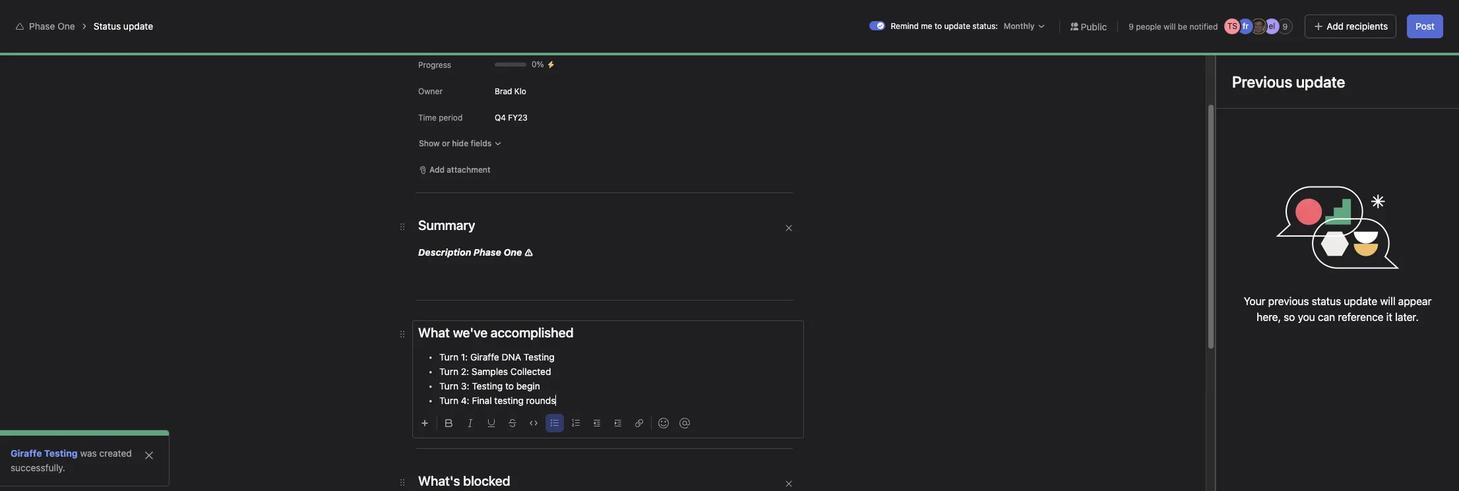 Task type: vqa. For each thing, say whether or not it's contained in the screenshot.
el in the right of the page
yes



Task type: locate. For each thing, give the bounding box(es) containing it.
sprint
[[342, 41, 367, 52]]

will
[[1164, 21, 1176, 31], [1381, 296, 1396, 307]]

9 left "people"
[[1129, 21, 1134, 31]]

turn left 4:
[[439, 395, 459, 406]]

giraffe testing
[[11, 448, 78, 459]]

ts left left
[[1228, 21, 1238, 31]]

1 9 from the left
[[1129, 21, 1134, 31]]

0 horizontal spatial testing
[[44, 448, 78, 459]]

0 horizontal spatial will
[[1164, 21, 1176, 31]]

remind
[[891, 21, 919, 31]]

remove section image
[[785, 224, 793, 232]]

add attachment button
[[413, 161, 497, 179]]

you
[[1298, 311, 1315, 323]]

time period
[[418, 113, 463, 123]]

post button
[[1408, 15, 1444, 38]]

team sprint goal
[[316, 41, 389, 52]]

klo
[[515, 86, 526, 96]]

in
[[1294, 11, 1301, 20]]

0 vertical spatial description
[[418, 247, 471, 258]]

to right 'me'
[[935, 21, 942, 31]]

add inside popup button
[[430, 165, 445, 175]]

time
[[418, 113, 437, 123]]

description for description phase one ⚠️
[[418, 247, 471, 258]]

goals
[[280, 41, 303, 52], [639, 313, 662, 325]]

my
[[216, 41, 229, 52]]

update
[[123, 20, 153, 32], [945, 21, 971, 31], [1344, 296, 1378, 307], [735, 313, 764, 325]]

testing
[[524, 352, 555, 363], [472, 381, 503, 392], [44, 448, 78, 459]]

0 vertical spatial one
[[58, 20, 75, 32]]

brad
[[495, 86, 512, 96]]

will left be
[[1164, 21, 1176, 31]]

status
[[1312, 296, 1342, 307]]

1 horizontal spatial 9
[[1283, 21, 1288, 31]]

0 horizontal spatial description
[[418, 247, 471, 258]]

0 vertical spatial giraffe
[[470, 352, 499, 363]]

0 horizontal spatial ts
[[1228, 21, 1238, 31]]

remind me to update status:
[[891, 21, 998, 31]]

0.00
[[526, 256, 553, 271]]

0 vertical spatial testing
[[524, 352, 555, 363]]

to up testing
[[505, 381, 514, 392]]

phase left ⚠️
[[474, 247, 501, 258]]

update inside 'your previous status update will appear here, so you can reference it later.'
[[1344, 296, 1378, 307]]

toolbar
[[416, 408, 804, 433]]

phase one
[[216, 55, 280, 71]]

at mention image
[[680, 418, 690, 429]]

one left ⚠️
[[504, 247, 522, 258]]

0 vertical spatial phase
[[29, 20, 55, 32]]

notified
[[1190, 21, 1218, 31]]

1 vertical spatial ja
[[1368, 51, 1376, 61]]

4 turn from the top
[[439, 395, 459, 406]]

1 vertical spatial phase
[[474, 247, 501, 258]]

1 vertical spatial testing
[[472, 381, 503, 392]]

add attachment
[[430, 165, 491, 175]]

giraffe inside turn 1: giraffe dna testing turn 2: samples collected turn 3: testing to begin turn 4: final testing rounds
[[470, 352, 499, 363]]

1 vertical spatial description
[[510, 412, 566, 424]]

1 horizontal spatial to
[[664, 313, 673, 325]]

q4
[[495, 112, 506, 122]]

ja left el
[[1255, 21, 1263, 31]]

1 horizontal spatial phase
[[474, 247, 501, 258]]

add for add recipients
[[1327, 20, 1344, 32]]

2 horizontal spatial add
[[1355, 11, 1369, 20]]

home
[[34, 45, 60, 56]]

switch
[[870, 21, 886, 30]]

functional
[[63, 455, 105, 466]]

1 vertical spatial one
[[504, 247, 522, 258]]

0 horizontal spatial ja
[[1255, 21, 1263, 31]]

el
[[1269, 21, 1276, 31]]

show
[[419, 139, 440, 148]]

testing down samples
[[472, 381, 503, 392]]

1 horizontal spatial will
[[1381, 296, 1396, 307]]

giraffe
[[470, 352, 499, 363], [11, 448, 42, 459]]

0 horizontal spatial giraffe
[[11, 448, 42, 459]]

phase right hide sidebar icon
[[29, 20, 55, 32]]

one up home "link"
[[58, 20, 75, 32]]

giraffe up samples
[[470, 352, 499, 363]]

created
[[99, 448, 132, 459]]

2 9 from the left
[[1283, 21, 1288, 31]]

goals right use
[[639, 313, 662, 325]]

goals for workspace
[[280, 41, 303, 52]]

0 vertical spatial ja
[[1255, 21, 1263, 31]]

9 down what's
[[1283, 21, 1288, 31]]

will up it
[[1381, 296, 1396, 307]]

bulleted list image
[[551, 420, 559, 428]]

0 horizontal spatial 9
[[1129, 21, 1134, 31]]

2 vertical spatial testing
[[44, 448, 78, 459]]

9
[[1129, 21, 1134, 31], [1283, 21, 1288, 31]]

0%
[[532, 59, 544, 69]]

ja left the 10
[[1368, 51, 1376, 61]]

status:
[[973, 21, 998, 31]]

testing up collected
[[524, 352, 555, 363]]

1 horizontal spatial ja
[[1368, 51, 1376, 61]]

1 vertical spatial fr
[[1356, 51, 1362, 61]]

turn left the 1: in the bottom left of the page
[[439, 352, 459, 363]]

link image
[[635, 420, 643, 428]]

1 horizontal spatial giraffe
[[470, 352, 499, 363]]

1 horizontal spatial testing
[[472, 381, 503, 392]]

0 horizontal spatial add
[[430, 165, 445, 175]]

to
[[935, 21, 942, 31], [664, 313, 673, 325], [505, 381, 514, 392]]

update left this
[[735, 313, 764, 325]]

fr down trial
[[1243, 21, 1249, 31]]

Goal name text field
[[499, 101, 1109, 148]]

description down summary text box
[[418, 247, 471, 258]]

your previous status update will appear here, so you can reference it later.
[[1244, 296, 1432, 323]]

Section title text field
[[418, 324, 574, 342]]

phase one link
[[29, 20, 75, 32]]

testing down template i
[[44, 448, 78, 459]]

3:
[[461, 381, 469, 392]]

list box
[[574, 5, 891, 26]]

hide
[[452, 139, 469, 148]]

begin
[[516, 381, 540, 392]]

1:
[[461, 352, 468, 363]]

9 for 9
[[1283, 21, 1288, 31]]

1 horizontal spatial fr
[[1356, 51, 1362, 61]]

turn left 3:
[[439, 381, 459, 392]]

2 vertical spatial to
[[505, 381, 514, 392]]

1 horizontal spatial description
[[510, 412, 566, 424]]

description down the rounds
[[510, 412, 566, 424]]

1 horizontal spatial one
[[504, 247, 522, 258]]

ts right bk
[[1341, 51, 1351, 61]]

to left automatically at the bottom of page
[[664, 313, 673, 325]]

1 vertical spatial giraffe
[[11, 448, 42, 459]]

team sprint goal link
[[316, 40, 389, 54]]

1 horizontal spatial add
[[1327, 20, 1344, 32]]

add recipients button
[[1305, 15, 1397, 38]]

monthly
[[1004, 21, 1035, 31]]

0 horizontal spatial one
[[58, 20, 75, 32]]

0 horizontal spatial goals
[[280, 41, 303, 52]]

update up reference
[[1344, 296, 1378, 307]]

collected
[[511, 366, 551, 377]]

fr right bk
[[1356, 51, 1362, 61]]

increase list indent image
[[614, 420, 622, 428]]

1 vertical spatial will
[[1381, 296, 1396, 307]]

goals left team
[[280, 41, 303, 52]]

17
[[1210, 15, 1218, 25]]

giraffe up successfully.
[[11, 448, 42, 459]]

0 vertical spatial goals
[[280, 41, 303, 52]]

one
[[58, 20, 75, 32], [504, 247, 522, 258]]

to inside turn 1: giraffe dna testing turn 2: samples collected turn 3: testing to begin turn 4: final testing rounds
[[505, 381, 514, 392]]

2:
[[461, 366, 469, 377]]

0 horizontal spatial to
[[505, 381, 514, 392]]

1 vertical spatial goals
[[639, 313, 662, 325]]

your
[[1244, 296, 1266, 307]]

people
[[1136, 21, 1162, 31]]

description
[[418, 247, 471, 258], [510, 412, 566, 424]]

period
[[439, 113, 463, 123]]

goal's
[[785, 313, 810, 325]]

reference
[[1338, 311, 1384, 323]]

9 people will be notified
[[1129, 21, 1218, 31]]

1 vertical spatial ts
[[1341, 51, 1351, 61]]

⚠️
[[524, 247, 533, 258]]

underline image
[[488, 420, 496, 428]]

emoji image
[[658, 418, 669, 429]]

0 vertical spatial fr
[[1243, 21, 1249, 31]]

turn left '2:'
[[439, 366, 459, 377]]

numbered list image
[[572, 420, 580, 428]]

Section title text field
[[418, 472, 510, 491]]

2 horizontal spatial to
[[935, 21, 942, 31]]

info
[[1396, 11, 1410, 20]]

public
[[1081, 21, 1107, 32]]

decrease list indent image
[[593, 420, 601, 428]]

automatically
[[675, 313, 732, 325]]

recipients
[[1347, 20, 1388, 32]]

invite
[[37, 468, 61, 480]]

1 horizontal spatial goals
[[639, 313, 662, 325]]

template i link
[[8, 429, 150, 450]]



Task type: describe. For each thing, give the bounding box(es) containing it.
use sub-goals to automatically update this goal's progress.
[[600, 313, 853, 325]]

what's in my trial?
[[1266, 11, 1335, 20]]

monthly button
[[1001, 20, 1049, 33]]

2 turn from the top
[[439, 366, 459, 377]]

free
[[1219, 6, 1236, 16]]

template
[[34, 433, 73, 445]]

add for add billing info
[[1355, 11, 1369, 20]]

free trial 17 days left
[[1210, 6, 1252, 25]]

share button
[[1400, 47, 1444, 65]]

my workspace goals link
[[216, 40, 303, 54]]

strikethrough image
[[509, 420, 517, 428]]

cross-functional project plan
[[34, 455, 158, 466]]

add for add attachment
[[430, 165, 445, 175]]

Section title text field
[[418, 216, 475, 235]]

cross-functional project plan link
[[8, 450, 158, 471]]

turn 1: giraffe dna testing turn 2: samples collected turn 3: testing to begin turn 4: final testing rounds
[[439, 352, 556, 406]]

4:
[[461, 395, 470, 406]]

description for description
[[510, 412, 566, 424]]

it
[[1387, 311, 1393, 323]]

post
[[1416, 20, 1435, 32]]

update right status
[[123, 20, 153, 32]]

attachment
[[447, 165, 491, 175]]

goal
[[370, 41, 389, 52]]

1 vertical spatial to
[[664, 313, 673, 325]]

me
[[921, 21, 933, 31]]

remove section image
[[785, 480, 793, 488]]

show or hide fields
[[419, 139, 492, 148]]

code image
[[530, 420, 538, 428]]

9 for 9 people will be notified
[[1129, 21, 1134, 31]]

add billing info button
[[1349, 7, 1416, 25]]

billing
[[1372, 11, 1394, 20]]

was
[[80, 448, 97, 459]]

later.
[[1396, 311, 1419, 323]]

0 vertical spatial will
[[1164, 21, 1176, 31]]

goals for sub-
[[639, 313, 662, 325]]

progress
[[418, 60, 451, 70]]

will inside 'your previous status update will appear here, so you can reference it later.'
[[1381, 296, 1396, 307]]

what's
[[1266, 11, 1292, 20]]

progress.
[[813, 313, 853, 325]]

bold image
[[445, 420, 453, 428]]

my workspace goals
[[216, 41, 303, 52]]

10
[[1381, 51, 1390, 61]]

final
[[472, 395, 492, 406]]

my
[[1303, 11, 1314, 20]]

description phase one ⚠️
[[418, 247, 533, 258]]

so
[[1284, 311, 1295, 323]]

0 vertical spatial ts
[[1228, 21, 1238, 31]]

project
[[108, 455, 138, 466]]

share
[[1416, 51, 1438, 61]]

status
[[94, 20, 121, 32]]

previous
[[1269, 296, 1309, 307]]

home link
[[8, 40, 150, 61]]

use
[[600, 313, 617, 325]]

workspace
[[232, 41, 278, 52]]

3 turn from the top
[[439, 381, 459, 392]]

insert an object image
[[421, 420, 429, 428]]

0 horizontal spatial phase
[[29, 20, 55, 32]]

fy23
[[508, 112, 528, 122]]

successfully.
[[11, 463, 65, 474]]

1 horizontal spatial ts
[[1341, 51, 1351, 61]]

hide sidebar image
[[17, 11, 28, 21]]

was created successfully.
[[11, 448, 132, 474]]

plan
[[140, 455, 158, 466]]

dna
[[502, 352, 521, 363]]

0 horizontal spatial fr
[[1243, 21, 1249, 31]]

left
[[1240, 15, 1252, 25]]

add billing info
[[1355, 11, 1410, 20]]

owner
[[418, 86, 443, 96]]

testing
[[494, 395, 524, 406]]

giraffe testing link
[[11, 448, 78, 459]]

template i
[[34, 433, 78, 445]]

show or hide fields button
[[413, 135, 508, 153]]

trial
[[1238, 6, 1252, 16]]

i
[[76, 433, 78, 445]]

be
[[1178, 21, 1188, 31]]

here,
[[1257, 311, 1281, 323]]

update left status:
[[945, 21, 971, 31]]

rounds
[[526, 395, 556, 406]]

phase one
[[29, 20, 75, 32]]

days
[[1220, 15, 1238, 25]]

status update
[[94, 20, 153, 32]]

sub-
[[619, 313, 639, 325]]

1 turn from the top
[[439, 352, 459, 363]]

team
[[316, 41, 339, 52]]

add recipients
[[1327, 20, 1388, 32]]

2 horizontal spatial testing
[[524, 352, 555, 363]]

previous update
[[1232, 73, 1346, 91]]

fields
[[471, 139, 492, 148]]

bk
[[1327, 51, 1338, 61]]

trial?
[[1316, 11, 1335, 20]]

or
[[442, 139, 450, 148]]

italics image
[[466, 420, 474, 428]]

close image
[[144, 451, 154, 461]]

appear
[[1399, 296, 1432, 307]]

samples
[[472, 366, 508, 377]]

brad klo
[[495, 86, 526, 96]]

can
[[1318, 311, 1336, 323]]

invite button
[[13, 463, 69, 486]]

0 vertical spatial to
[[935, 21, 942, 31]]



